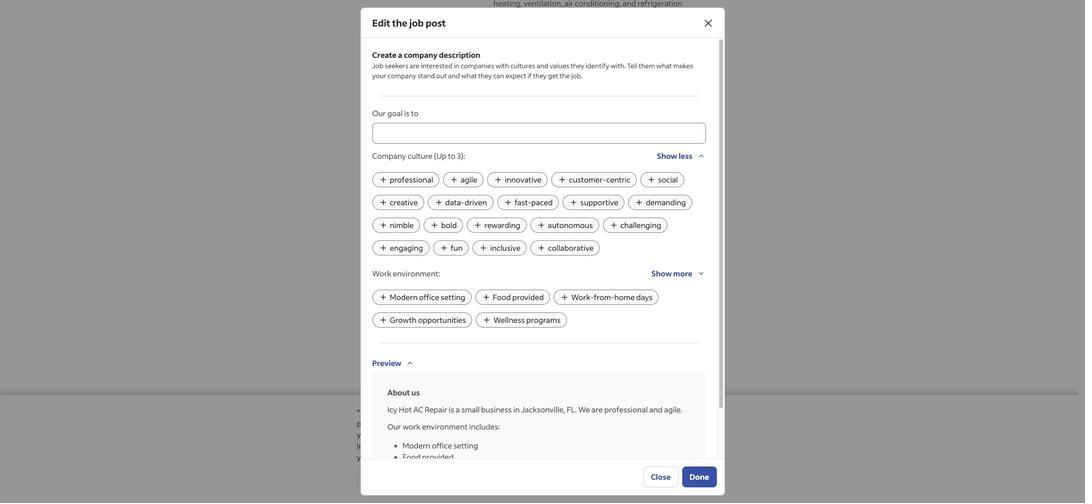 Task type: describe. For each thing, give the bounding box(es) containing it.
centric
[[607, 175, 631, 185]]

indeed's
[[357, 442, 387, 451]]

time
[[640, 357, 656, 367]]

0 horizontal spatial resume
[[402, 320, 429, 330]]

fast-paced
[[515, 197, 553, 207]]

edit for edit the job post
[[372, 17, 391, 29]]

post inside *the numbers provided are estimates based on past performance and do not guarantee future performance. by selecting confirm, you agree that you have reviewed and edited this job post to reflect your requirements, and that this job will be posted and applications will be processed in accordance with indeed's
[[666, 419, 681, 429]]

business
[[481, 405, 512, 415]]

and down selecting
[[426, 430, 439, 440]]

job down guarantee
[[653, 419, 664, 429]]

1 horizontal spatial resume
[[577, 320, 604, 330]]

to inside this feature helps you easily and quickly create a company description to attract quality candidates.
[[535, 219, 542, 229]]

a left small
[[456, 405, 460, 415]]

1 vertical spatial professional
[[605, 405, 648, 415]]

install,
[[499, 66, 521, 76]]

a inside no, people with a criminal record are not encouraged to apply
[[550, 453, 554, 463]]

1 vertical spatial repairs
[[592, 146, 617, 156]]

for inside 'this is an openai-powered job description. it uses information from your job, including job title, (hvac service technician) and your location, (jacksonville, fl). by using the content, you adopt it as your own and are responsible for making it true, appropriate and compliant with applicable laws.'
[[679, 159, 687, 166]]

0 vertical spatial hvac/r
[[552, 55, 579, 65]]

job left job.
[[561, 75, 571, 84]]

show for show more
[[652, 269, 672, 279]]

from-
[[594, 292, 615, 302]]

rewarding
[[485, 220, 521, 230]]

to inside *the numbers provided are estimates based on past performance and do not guarantee future performance. by selecting confirm, you agree that you have reviewed and edited this job post to reflect your requirements, and that this job will be posted and applications will be processed in accordance with indeed's
[[683, 419, 690, 429]]

confirm
[[669, 477, 699, 487]]

fast-
[[515, 197, 532, 207]]

edit fair chance hiring element
[[486, 448, 706, 480]]

fair
[[372, 452, 386, 462]]

your inside create a company description job seekers are interested in companies with cultures and values they identify with. tell them what makes your company stand out and what they can expect if they get the job.
[[372, 71, 387, 80]]

preventive
[[614, 44, 652, 54]]

require resume
[[372, 320, 429, 330]]

installations
[[533, 146, 576, 156]]

applicable
[[616, 167, 643, 174]]

0 horizontal spatial is
[[404, 108, 410, 118]]

job down confirm,
[[471, 430, 482, 440]]

that inside . you consent to indeed informing a user that you have opened, viewed or made a decision regarding the user's application.
[[701, 442, 716, 451]]

your right of
[[600, 159, 613, 166]]

and down schematics,
[[577, 146, 591, 156]]

a right "made"
[[478, 453, 482, 463]]

are inside no, people with a criminal record are not encouraged to apply
[[610, 453, 621, 463]]

1 vertical spatial what
[[461, 71, 477, 80]]

inspections
[[558, 44, 598, 54]]

your inside *the numbers provided are estimates based on past performance and do not guarantee future performance. by selecting confirm, you agree that you have reviewed and edited this job post to reflect your requirements, and that this job will be posted and applications will be processed in accordance with indeed's
[[357, 430, 373, 440]]

application.
[[586, 453, 626, 463]]

2 - from the top
[[494, 44, 497, 54]]

and up identify
[[599, 44, 613, 54]]

work inside edit the job post dialog
[[403, 422, 421, 432]]

and down (jacksonville,
[[659, 158, 673, 168]]

by inside 'this is an openai-powered job description. it uses information from your job, including job title, (hvac service technician) and your location, (jacksonville, fl). by using the content, you adopt it as your own and are responsible for making it true, appropriate and compliant with applicable laws.'
[[504, 159, 511, 166]]

or
[[447, 453, 455, 463]]

performed
[[620, 158, 658, 168]]

driven
[[465, 197, 487, 207]]

to right goal
[[411, 108, 419, 118]]

selecting
[[417, 419, 448, 429]]

fair chance hiring
[[372, 452, 437, 462]]

contact for candidates contact you (email)
[[415, 392, 443, 402]]

are inside 'this is an openai-powered job description. it uses information from your job, including job title, (hvac service technician) and your location, (jacksonville, fl). by using the content, you adopt it as your own and are responsible for making it true, appropriate and compliant with applicable laws.'
[[638, 159, 646, 166]]

job up service
[[566, 141, 574, 149]]

with inside 'this is an openai-powered job description. it uses information from your job, including job title, (hvac service technician) and your location, (jacksonville, fl). by using the content, you adopt it as your own and are responsible for making it true, appropriate and compliant with applicable laws.'
[[604, 167, 615, 174]]

0 horizontal spatial that
[[440, 430, 455, 440]]

with inside no, people with a criminal record are not encouraged to apply
[[533, 453, 548, 463]]

modern for modern office setting
[[390, 292, 418, 302]]

service
[[559, 150, 579, 157]]

done
[[690, 472, 710, 482]]

as inside 'this is an openai-powered job description. it uses information from your job, including job title, (hvac service technician) and your location, (jacksonville, fl). by using the content, you adopt it as your own and are responsible for making it true, appropriate and compliant with applicable laws.'
[[593, 159, 599, 166]]

description inside button
[[529, 36, 571, 46]]

company for company culture (up to 3):
[[372, 151, 406, 161]]

by
[[448, 295, 457, 305]]

the inside create a company description job seekers are interested in companies with cultures and values they identify with. tell them what makes your company stand out and what they can expect if they get the job.
[[560, 71, 570, 80]]

compliance
[[519, 112, 560, 122]]

description inside this feature helps you easily and quickly create a company description to attract quality candidates.
[[494, 219, 533, 229]]

1 horizontal spatial this
[[639, 419, 652, 429]]

this for this feature helps you easily and quickly create a company description to attract quality candidates.
[[494, 208, 508, 218]]

edit button
[[509, 112, 524, 129]]

cookie policy link
[[388, 442, 434, 452]]

to left include
[[536, 320, 543, 330]]

an inside application updates also send an individual email update each time someone applies.
[[529, 357, 538, 367]]

0 vertical spatial company
[[404, 50, 438, 60]]

encouraged
[[636, 453, 679, 463]]

with inside create a company description job seekers are interested in companies with cultures and values they identify with. tell them what makes your company stand out and what they can expect if they get the job.
[[496, 61, 509, 70]]

your up (jacksonville,
[[672, 141, 684, 149]]

close button
[[644, 467, 679, 488]]

0 vertical spatial we
[[509, 75, 520, 84]]

estimated
[[509, 95, 541, 104]]

an inside the edit hiring timeline element
[[517, 488, 525, 498]]

and up conduct
[[494, 32, 507, 42]]

about
[[388, 388, 410, 398]]

candidates for (email)
[[372, 392, 413, 402]]

and up technician)
[[605, 135, 619, 145]]

more
[[674, 269, 693, 279]]

made
[[456, 453, 476, 463]]

6 - from the top
[[494, 158, 497, 168]]

2 be from the left
[[605, 430, 614, 440]]

candidates contact you (phone)
[[372, 422, 458, 443]]

criminal
[[556, 453, 584, 463]]

a left user at right bottom
[[679, 442, 683, 451]]

3 - from the top
[[494, 66, 497, 76]]

hiring
[[415, 452, 437, 462]]

and down proper
[[602, 112, 615, 122]]

icy hot ac repair is a small business in jacksonville, fl. we are professional and agile.
[[388, 405, 683, 415]]

1 be from the left
[[497, 430, 506, 440]]

food inside modern office setting food provided
[[403, 452, 421, 462]]

setting for modern office setting
[[441, 292, 466, 302]]

0 vertical spatial provided
[[513, 292, 544, 302]]

1 vertical spatial this
[[456, 430, 469, 440]]

reviewed
[[566, 419, 598, 429]]

description inside create a company description job seekers are interested in companies with cultures and values they identify with. tell them what makes your company stand out and what they can expect if they get the job.
[[439, 50, 481, 60]]

show more
[[652, 269, 693, 279]]

and down do
[[600, 419, 613, 429]]

days
[[637, 292, 653, 302]]

modern office setting food provided
[[403, 441, 478, 462]]

on for we tailored your job description based on the
[[628, 75, 636, 84]]

follow
[[499, 135, 522, 145]]

repair
[[425, 405, 448, 415]]

tailored
[[521, 75, 544, 84]]

we inside edit the job post dialog
[[579, 405, 590, 415]]

no,
[[494, 453, 506, 463]]

schematics,
[[562, 135, 604, 145]]

description down identify
[[572, 75, 607, 84]]

powered
[[541, 141, 565, 149]]

quality
[[569, 219, 593, 229]]

work-from-home days
[[572, 292, 653, 302]]

candidates contact you (email)
[[372, 392, 458, 413]]

send
[[510, 357, 528, 367]]

1 will from the left
[[483, 430, 495, 440]]

applies.
[[528, 368, 555, 378]]

you inside candidates contact you (email)
[[444, 392, 458, 402]]

1 horizontal spatial systems
[[581, 55, 610, 65]]

application updates also send an individual email update each time someone applies.
[[372, 345, 656, 378]]

on for *the numbers provided are estimates based on past performance and do not guarantee future performance. by selecting confirm, you agree that you have reviewed and edited this job post to reflect your requirements, and that this job will be posted and applications will be processed in accordance with indeed's
[[512, 407, 522, 417]]

in for companies
[[454, 61, 460, 70]]

2 vertical spatial hvac/r
[[515, 101, 542, 111]]

2 horizontal spatial they
[[571, 61, 585, 70]]

conditioners,
[[548, 78, 594, 88]]

pumps,
[[613, 78, 639, 88]]

past
[[523, 407, 538, 417]]

0 vertical spatial option
[[511, 320, 534, 330]]

contact for candidates contact you (phone)
[[415, 422, 443, 432]]

someone
[[494, 368, 527, 378]]

including
[[494, 150, 518, 157]]

job up 'using'
[[519, 150, 527, 157]]

individual
[[539, 357, 573, 367]]

email
[[575, 357, 594, 367]]

accordance
[[662, 430, 702, 440]]

openai-
[[519, 141, 541, 149]]

not inside no, people with a criminal record are not encouraged to apply
[[623, 453, 635, 463]]

4 - from the top
[[494, 101, 497, 111]]

the up create
[[392, 17, 408, 29]]

the inside . you consent to indeed informing a user that you have opened, viewed or made a decision regarding the user's application.
[[550, 453, 562, 463]]

0 horizontal spatial they
[[478, 71, 492, 80]]

receive applications by
[[372, 295, 457, 305]]

based for description
[[608, 75, 627, 84]]

1 vertical spatial hvac/r
[[593, 66, 621, 76]]

and up air
[[546, 66, 559, 76]]

wellness
[[494, 315, 525, 325]]

edit fair chance hiring image
[[687, 452, 699, 464]]

you down jacksonville,
[[533, 419, 546, 429]]

0 vertical spatial equipment
[[596, 21, 634, 31]]

customer-
[[569, 175, 607, 185]]

chevron down image
[[697, 269, 706, 279]]

chevron up image
[[697, 151, 706, 161]]

1 horizontal spatial .
[[590, 95, 591, 104]]

opened,
[[390, 453, 419, 463]]

your up the units
[[546, 75, 560, 84]]

environment:
[[393, 269, 440, 279]]

job inside dialog
[[410, 17, 424, 29]]

edited
[[615, 419, 637, 429]]

make
[[509, 32, 528, 42]]

applications*
[[548, 95, 590, 104]]

a inside this feature helps you easily and quickly create a company description to attract quality candidates.
[[659, 208, 663, 218]]

food provided
[[493, 292, 544, 302]]

you down business
[[481, 419, 494, 429]]

1 vertical spatial equipment
[[622, 66, 661, 76]]

and up "get"
[[537, 61, 549, 70]]

to inside . you consent to indeed informing a user that you have opened, viewed or made a decision regarding the user's application.
[[608, 442, 615, 451]]

create
[[635, 208, 657, 218]]

less
[[679, 151, 693, 161]]

1 vertical spatial systems
[[544, 101, 572, 111]]

maintenance
[[494, 55, 540, 65]]

with.
[[611, 61, 626, 70]]

from
[[658, 141, 671, 149]]

(up
[[434, 151, 447, 161]]

attract
[[544, 219, 568, 229]]

manuals
[[653, 135, 683, 145]]

show for show full description
[[494, 36, 514, 46]]

office for modern office setting
[[419, 292, 439, 302]]

the down them
[[638, 75, 648, 84]]

0 horizontal spatial professional
[[390, 175, 433, 185]]

provided inside *the numbers provided are estimates based on past performance and do not guarantee future performance. by selecting confirm, you agree that you have reviewed and edited this job post to reflect your requirements, and that this job will be posted and applications will be processed in accordance with indeed's
[[408, 407, 440, 417]]

and down 'adopt'
[[565, 167, 575, 174]]

include
[[545, 320, 570, 330]]

edit hiring timeline element
[[486, 483, 706, 504]]

with inside *the numbers provided are estimates based on past performance and do not guarantee future performance. by selecting confirm, you agree that you have reviewed and edited this job post to reflect your requirements, and that this job will be posted and applications will be processed in accordance with indeed's
[[704, 430, 720, 440]]



Task type: locate. For each thing, give the bounding box(es) containing it.
and inside this feature helps you easily and quickly create a company description to attract quality candidates.
[[594, 208, 607, 218]]

1 - from the top
[[494, 21, 497, 31]]

is up including
[[506, 141, 510, 149]]

this up including
[[494, 141, 505, 149]]

company
[[372, 151, 406, 161], [372, 187, 407, 197]]

0 horizontal spatial on
[[512, 407, 522, 417]]

0 vertical spatial it
[[589, 159, 592, 166]]

candidates inside candidates contact you (phone)
[[372, 422, 413, 432]]

2 this from the top
[[494, 208, 508, 218]]

professional
[[390, 175, 433, 185], [605, 405, 648, 415]]

as down "install,"
[[494, 78, 501, 88]]

this down confirm,
[[456, 430, 469, 440]]

applications inside *the numbers provided are estimates based on past performance and do not guarantee future performance. by selecting confirm, you agree that you have reviewed and edited this job post to reflect your requirements, and that this job will be posted and applications will be processed in accordance with indeed's
[[548, 430, 591, 440]]

an right select at the bottom of the page
[[517, 488, 525, 498]]

are up reviewed on the bottom right
[[592, 405, 603, 415]]

0 horizontal spatial this
[[456, 430, 469, 440]]

2 horizontal spatial in
[[654, 430, 660, 440]]

professional up edited
[[605, 405, 648, 415]]

1 vertical spatial work
[[403, 422, 421, 432]]

1 horizontal spatial professional
[[605, 405, 648, 415]]

modern for modern office setting food provided
[[403, 441, 431, 451]]

provided up selecting
[[408, 407, 440, 417]]

option right give
[[511, 320, 534, 330]]

opportunities
[[418, 315, 466, 325]]

based down with.
[[608, 75, 627, 84]]

identify
[[586, 61, 610, 70]]

data-driven
[[446, 197, 487, 207]]

create
[[372, 50, 397, 60]]

candidates for (phone)
[[372, 422, 413, 432]]

have inside . you consent to indeed informing a user that you have opened, viewed or made a decision regarding the user's application.
[[372, 453, 389, 463]]

and down uses
[[611, 150, 621, 157]]

apply
[[503, 464, 522, 474]]

applications up you
[[548, 430, 591, 440]]

1 policy from the left
[[414, 442, 434, 451]]

2 vertical spatial in
[[654, 430, 660, 440]]

you up repair at the left bottom of the page
[[444, 392, 458, 402]]

1 horizontal spatial food
[[493, 292, 511, 302]]

necessary
[[529, 32, 565, 42]]

work down hot at the bottom left of page
[[403, 422, 421, 432]]

and up environmental
[[654, 101, 667, 111]]

1 horizontal spatial have
[[548, 419, 565, 429]]

with down reflect
[[704, 430, 720, 440]]

based for estimates
[[490, 407, 511, 417]]

in inside *the numbers provided are estimates based on past performance and do not guarantee future performance. by selecting confirm, you agree that you have reviewed and edited this job post to reflect your requirements, and that this job will be posted and applications will be processed in accordance with indeed's
[[654, 430, 660, 440]]

repairs
[[566, 32, 591, 42], [592, 146, 617, 156]]

on left past
[[512, 407, 522, 417]]

in left past
[[514, 405, 520, 415]]

information up 'location,'
[[626, 141, 657, 149]]

1 vertical spatial post
[[666, 419, 681, 429]]

description up creative
[[409, 187, 450, 197]]

our goal is to
[[372, 108, 419, 118]]

description.
[[575, 141, 607, 149]]

setting inside modern office setting food provided
[[454, 441, 478, 451]]

systems down the units
[[544, 101, 572, 111]]

this inside this feature helps you easily and quickly create a company description to attract quality candidates.
[[494, 208, 508, 218]]

1 horizontal spatial it
[[589, 159, 592, 166]]

setting up the opportunities
[[441, 292, 466, 302]]

1 vertical spatial an
[[529, 357, 538, 367]]

0 vertical spatial an
[[511, 141, 518, 149]]

Company Goal field
[[372, 123, 706, 144]]

with down applications*
[[561, 112, 577, 122]]

setting up "made"
[[454, 441, 478, 451]]

1 horizontal spatial based
[[608, 75, 627, 84]]

1 horizontal spatial our
[[388, 422, 401, 432]]

work inside - diagnose and troubleshoot equipment malfunctions and make necessary repairs - conduct routine inspections and preventive maintenance on hvac/r systems - install, repair, and maintain hvac/r equipment such as furnaces, air conditioners, heat pumps, boilers, and refrigeration units - test hvac/r systems for proper functioning and ensure compliance with safety and environmental regulations - follow blueprints, schematics, and technical manuals to perform installations and repairs - maintain accurate records of work performed and materials used
[[600, 158, 618, 168]]

2 vertical spatial company
[[664, 208, 697, 218]]

post up interested
[[426, 17, 446, 29]]

equipment up the preventive
[[596, 21, 634, 31]]

1 vertical spatial have
[[372, 453, 389, 463]]

1 horizontal spatial on
[[541, 55, 551, 65]]

- left "install,"
[[494, 66, 497, 76]]

1 vertical spatial edit
[[509, 115, 524, 125]]

1 vertical spatial it
[[515, 167, 518, 174]]

edit the job post
[[372, 17, 446, 29]]

0 vertical spatial edit
[[372, 17, 391, 29]]

2 candidates from the top
[[372, 422, 413, 432]]

1 vertical spatial as
[[593, 159, 599, 166]]

1 candidates from the top
[[372, 392, 413, 402]]

for inside - diagnose and troubleshoot equipment malfunctions and make necessary repairs - conduct routine inspections and preventive maintenance on hvac/r systems - install, repair, and maintain hvac/r equipment such as furnaces, air conditioners, heat pumps, boilers, and refrigeration units - test hvac/r systems for proper functioning and ensure compliance with safety and environmental regulations - follow blueprints, schematics, and technical manuals to perform installations and repairs - maintain accurate records of work performed and materials used
[[574, 101, 584, 111]]

hvac/r up compliance
[[515, 101, 542, 111]]

records
[[563, 158, 590, 168]]

0 vertical spatial based
[[608, 75, 627, 84]]

1 vertical spatial show
[[657, 151, 678, 161]]

creative
[[390, 197, 418, 207]]

modern inside modern office setting food provided
[[403, 441, 431, 451]]

and down supportive
[[594, 208, 607, 218]]

1 this from the top
[[494, 141, 505, 149]]

as down technician)
[[593, 159, 599, 166]]

information down customer-
[[553, 188, 595, 198]]

are inside *the numbers provided are estimates based on past performance and do not guarantee future performance. by selecting confirm, you agree that you have reviewed and edited this job post to reflect your requirements, and that this job will be posted and applications will be processed in accordance with indeed's
[[441, 407, 452, 417]]

and up necessary
[[533, 21, 547, 31]]

you inside candidates contact you (phone)
[[444, 422, 458, 432]]

1 vertical spatial provided
[[408, 407, 440, 417]]

and up applicable
[[626, 159, 636, 166]]

. inside . you consent to indeed informing a user that you have opened, viewed or made a decision regarding the user's application.
[[559, 442, 561, 451]]

1 vertical spatial .
[[559, 442, 561, 451]]

edit down test
[[509, 115, 524, 125]]

1 vertical spatial office
[[432, 441, 452, 451]]

edit for edit
[[509, 115, 524, 125]]

an inside 'this is an openai-powered job description. it uses information from your job, including job title, (hvac service technician) and your location, (jacksonville, fl). by using the content, you adopt it as your own and are responsible for making it true, appropriate and compliant with applicable laws.'
[[511, 141, 518, 149]]

repairs up of
[[592, 146, 617, 156]]

autonomous
[[548, 220, 593, 230]]

company
[[404, 50, 438, 60], [388, 71, 417, 80], [664, 208, 697, 218]]

the down values
[[560, 71, 570, 80]]

0 vertical spatial our
[[372, 108, 386, 118]]

contact down repair at the left bottom of the page
[[415, 422, 443, 432]]

contact inside candidates contact you (phone)
[[415, 422, 443, 432]]

a inside create a company description job seekers are interested in companies with cultures and values they identify with. tell them what makes your company stand out and what they can expect if they get the job.
[[398, 50, 403, 60]]

location,
[[635, 150, 658, 157]]

you down indeed's
[[357, 453, 370, 463]]

people
[[507, 453, 531, 463]]

edit inside dialog
[[372, 17, 391, 29]]

you inside 'this is an openai-powered job description. it uses information from your job, including job title, (hvac service technician) and your location, (jacksonville, fl). by using the content, you adopt it as your own and are responsible for making it true, appropriate and compliant with applicable laws.'
[[561, 159, 571, 166]]

0 vertical spatial work
[[600, 158, 618, 168]]

edit the job post dialog
[[361, 8, 725, 503]]

0 vertical spatial not
[[613, 407, 625, 417]]

1 contact from the top
[[415, 392, 443, 402]]

1 vertical spatial by
[[406, 419, 415, 429]]

applications
[[402, 295, 446, 305], [548, 430, 591, 440]]

with inside - diagnose and troubleshoot equipment malfunctions and make necessary repairs - conduct routine inspections and preventive maintenance on hvac/r systems - install, repair, and maintain hvac/r equipment such as furnaces, air conditioners, heat pumps, boilers, and refrigeration units - test hvac/r systems for proper functioning and ensure compliance with safety and environmental regulations - follow blueprints, schematics, and technical manuals to perform installations and repairs - maintain accurate records of work performed and materials used
[[561, 112, 577, 122]]

0 horizontal spatial post
[[426, 17, 446, 29]]

0 horizontal spatial .
[[559, 442, 561, 451]]

a down demanding on the top of page
[[659, 208, 663, 218]]

routine
[[530, 44, 556, 54]]

contact inside candidates contact you (email)
[[415, 392, 443, 402]]

be up the consent
[[605, 430, 614, 440]]

1 vertical spatial candidates
[[372, 422, 413, 432]]

- down including
[[494, 158, 497, 168]]

companies
[[461, 61, 495, 70]]

post down the future
[[666, 419, 681, 429]]

(phone)
[[372, 433, 401, 443]]

estimated 2 applications* .
[[509, 95, 591, 104]]

you up autonomous
[[558, 208, 571, 218]]

own
[[614, 159, 625, 166]]

1 company from the top
[[372, 151, 406, 161]]

1 horizontal spatial information
[[626, 141, 657, 149]]

create a company description job seekers are interested in companies with cultures and values they identify with. tell them what makes your company stand out and what they can expect if they get the job.
[[372, 50, 694, 80]]

1 horizontal spatial what
[[657, 61, 672, 70]]

1 vertical spatial we
[[579, 405, 590, 415]]

test
[[499, 101, 513, 111]]

with right people
[[533, 453, 548, 463]]

it
[[589, 159, 592, 166], [515, 167, 518, 174]]

easily
[[572, 208, 592, 218]]

0 horizontal spatial in
[[454, 61, 460, 70]]

heat
[[595, 78, 611, 88]]

0 horizontal spatial for
[[574, 101, 584, 111]]

to up accordance
[[683, 419, 690, 429]]

1 horizontal spatial post
[[666, 419, 681, 429]]

in inside create a company description job seekers are interested in companies with cultures and values they identify with. tell them what makes your company stand out and what they can expect if they get the job.
[[454, 61, 460, 70]]

based up agree at bottom left
[[490, 407, 511, 417]]

systems down inspections
[[581, 55, 610, 65]]

to up fl).
[[494, 146, 501, 156]]

office for modern office setting food provided
[[432, 441, 452, 451]]

. left you
[[559, 442, 561, 451]]

1 horizontal spatial that
[[517, 419, 532, 429]]

candidates inside candidates contact you (email)
[[372, 392, 413, 402]]

0 vertical spatial professional
[[390, 175, 433, 185]]

regarding
[[514, 453, 549, 463]]

refrigeration
[[494, 89, 539, 99]]

job.
[[572, 71, 583, 80]]

data-
[[446, 197, 465, 207]]

based inside *the numbers provided are estimates based on past performance and do not guarantee future performance. by selecting confirm, you agree that you have reviewed and edited this job post to reflect your requirements, and that this job will be posted and applications will be processed in accordance with indeed's
[[490, 407, 511, 417]]

policy
[[414, 442, 434, 451], [465, 442, 485, 451]]

job,
[[685, 141, 695, 149]]

not inside *the numbers provided are estimates based on past performance and do not guarantee future performance. by selecting confirm, you agree that you have reviewed and edited this job post to reflect your requirements, and that this job will be posted and applications will be processed in accordance with indeed's
[[613, 407, 625, 417]]

this for this is an openai-powered job description. it uses information from your job, including job title, (hvac service technician) and your location, (jacksonville, fl). by using the content, you adopt it as your own and are responsible for making it true, appropriate and compliant with applicable laws.
[[494, 141, 505, 149]]

to inside - diagnose and troubleshoot equipment malfunctions and make necessary repairs - conduct routine inspections and preventive maintenance on hvac/r systems - install, repair, and maintain hvac/r equipment such as furnaces, air conditioners, heat pumps, boilers, and refrigeration units - test hvac/r systems for proper functioning and ensure compliance with safety and environmental regulations - follow blueprints, schematics, and technical manuals to perform installations and repairs - maintain accurate records of work performed and materials used
[[494, 146, 501, 156]]

1 horizontal spatial by
[[504, 159, 511, 166]]

company for company description
[[372, 187, 407, 197]]

0 vertical spatial information
[[626, 141, 657, 149]]

1 vertical spatial option
[[527, 488, 550, 498]]

option right select at the bottom of the page
[[527, 488, 550, 498]]

home
[[615, 292, 635, 302]]

optional
[[523, 188, 552, 198]]

is inside 'this is an openai-powered job description. it uses information from your job, including job title, (hvac service technician) and your location, (jacksonville, fl). by using the content, you adopt it as your own and are responsible for making it true, appropriate and compliant with applicable laws.'
[[506, 141, 510, 149]]

1 vertical spatial contact
[[415, 422, 443, 432]]

our left goal
[[372, 108, 386, 118]]

an up including
[[511, 141, 518, 149]]

you inside this feature helps you easily and quickly create a company description to attract quality candidates.
[[558, 208, 571, 218]]

0 vertical spatial in
[[454, 61, 460, 70]]

2 vertical spatial show
[[652, 269, 672, 279]]

0 vertical spatial what
[[657, 61, 672, 70]]

0 vertical spatial that
[[517, 419, 532, 429]]

show less
[[657, 151, 693, 161]]

2 policy from the left
[[465, 442, 485, 451]]

show left full
[[494, 36, 514, 46]]

post inside edit the job post dialog
[[426, 17, 446, 29]]

to down helps
[[535, 219, 542, 229]]

as inside - diagnose and troubleshoot equipment malfunctions and make necessary repairs - conduct routine inspections and preventive maintenance on hvac/r systems - install, repair, and maintain hvac/r equipment such as furnaces, air conditioners, heat pumps, boilers, and refrigeration units - test hvac/r systems for proper functioning and ensure compliance with safety and environmental regulations - follow blueprints, schematics, and technical manuals to perform installations and repairs - maintain accurate records of work performed and materials used
[[494, 78, 501, 88]]

a right include
[[572, 320, 576, 330]]

2 vertical spatial provided
[[422, 452, 454, 462]]

settings
[[372, 270, 410, 282]]

0 horizontal spatial be
[[497, 430, 506, 440]]

0 vertical spatial by
[[504, 159, 511, 166]]

by down hot at the bottom left of page
[[406, 419, 415, 429]]

modern
[[390, 292, 418, 302], [403, 441, 431, 451]]

what down companies
[[461, 71, 477, 80]]

your up own
[[622, 150, 634, 157]]

by inside *the numbers provided are estimates based on past performance and do not guarantee future performance. by selecting confirm, you agree that you have reviewed and edited this job post to reflect your requirements, and that this job will be posted and applications will be processed in accordance with indeed's
[[406, 419, 415, 429]]

jacksonville,
[[522, 405, 566, 415]]

0 vertical spatial post
[[426, 17, 446, 29]]

show more button
[[652, 265, 706, 282]]

have down indeed's
[[372, 453, 389, 463]]

guarantee
[[627, 407, 663, 417]]

1 horizontal spatial edit
[[509, 115, 524, 125]]

2 company from the top
[[372, 187, 407, 197]]

applications up growth opportunities
[[402, 295, 446, 305]]

are inside create a company description job seekers are interested in companies with cultures and values they identify with. tell them what makes your company stand out and what they can expect if they get the job.
[[410, 61, 420, 70]]

it
[[608, 141, 611, 149]]

chevron up image
[[405, 359, 415, 368]]

to up the application.
[[608, 442, 615, 451]]

1 vertical spatial company
[[388, 71, 417, 80]]

0 vertical spatial systems
[[581, 55, 610, 65]]

setting for modern office setting food provided
[[454, 441, 478, 451]]

2 horizontal spatial on
[[628, 75, 636, 84]]

0 horizontal spatial as
[[494, 78, 501, 88]]

a up seekers
[[398, 50, 403, 60]]

0 vertical spatial repairs
[[566, 32, 591, 42]]

1 horizontal spatial applications
[[548, 430, 591, 440]]

2 horizontal spatial is
[[506, 141, 510, 149]]

user's
[[563, 453, 584, 463]]

estimates
[[454, 407, 488, 417]]

1 vertical spatial company
[[372, 187, 407, 197]]

agile.
[[665, 405, 683, 415]]

*the numbers provided are estimates based on past performance and do not guarantee future performance. by selecting confirm, you agree that you have reviewed and edited this job post to reflect your requirements, and that this job will be posted and applications will be processed in accordance with indeed's
[[357, 407, 720, 451]]

it left true,
[[515, 167, 518, 174]]

a left criminal at the bottom of page
[[550, 453, 554, 463]]

0 horizontal spatial work
[[403, 422, 421, 432]]

application
[[372, 345, 414, 355]]

select an option
[[494, 488, 550, 498]]

you inside . you consent to indeed informing a user that you have opened, viewed or made a decision regarding the user's application.
[[357, 453, 370, 463]]

to left 3):
[[448, 151, 456, 161]]

1 horizontal spatial we
[[579, 405, 590, 415]]

provided inside modern office setting food provided
[[422, 452, 454, 462]]

in up informing
[[654, 430, 660, 440]]

technician)
[[580, 150, 610, 157]]

future
[[665, 407, 687, 417]]

show inside button
[[494, 36, 514, 46]]

conduct
[[499, 44, 529, 54]]

is right repair at the left bottom of the page
[[449, 405, 455, 415]]

office inside modern office setting food provided
[[432, 441, 452, 451]]

company culture (up to 3):
[[372, 151, 466, 161]]

show for show less
[[657, 151, 678, 161]]

0 horizontal spatial by
[[406, 419, 415, 429]]

option
[[511, 320, 534, 330], [527, 488, 550, 498]]

in for jacksonville,
[[514, 405, 520, 415]]

your down job
[[372, 71, 387, 80]]

2 vertical spatial is
[[449, 405, 455, 415]]

post
[[426, 17, 446, 29], [666, 419, 681, 429]]

it up compliant
[[589, 159, 592, 166]]

0 vertical spatial food
[[493, 292, 511, 302]]

and left the agile.
[[650, 405, 663, 415]]

this inside 'this is an openai-powered job description. it uses information from your job, including job title, (hvac service technician) and your location, (jacksonville, fl). by using the content, you adopt it as your own and are responsible for making it true, appropriate and compliant with applicable laws.'
[[494, 141, 505, 149]]

office up or at the bottom left
[[432, 441, 452, 451]]

edit hiring timeline image
[[687, 488, 699, 499]]

description up companies
[[439, 50, 481, 60]]

they down companies
[[478, 71, 492, 80]]

and right out
[[448, 71, 460, 80]]

and down "such" at the right top of the page
[[668, 78, 681, 88]]

require
[[372, 320, 400, 330]]

close image
[[703, 18, 714, 29]]

is right goal
[[404, 108, 410, 118]]

1 horizontal spatial as
[[593, 159, 599, 166]]

our
[[372, 108, 386, 118], [388, 422, 401, 432]]

with up the can
[[496, 61, 509, 70]]

the inside 'this is an openai-powered job description. it uses information from your job, including job title, (hvac service technician) and your location, (jacksonville, fl). by using the content, you adopt it as your own and are responsible for making it true, appropriate and compliant with applicable laws.'
[[528, 159, 537, 166]]

reflect
[[692, 419, 715, 429]]

0 vertical spatial applications
[[402, 295, 446, 305]]

to inside no, people with a criminal record are not encouraged to apply
[[494, 464, 501, 474]]

have inside *the numbers provided are estimates based on past performance and do not guarantee future performance. by selecting confirm, you agree that you have reviewed and edited this job post to reflect your requirements, and that this job will be posted and applications will be processed in accordance with indeed's
[[548, 419, 565, 429]]

fl).
[[494, 159, 503, 166]]

modern up 'growth'
[[390, 292, 418, 302]]

0 horizontal spatial have
[[372, 453, 389, 463]]

and left do
[[587, 407, 601, 417]]

1 vertical spatial this
[[494, 208, 508, 218]]

- left diagnose
[[494, 21, 497, 31]]

show down from
[[657, 151, 678, 161]]

2 will from the left
[[592, 430, 604, 440]]

information inside button
[[553, 188, 595, 198]]

will up the consent
[[592, 430, 604, 440]]

1 horizontal spatial they
[[533, 71, 547, 80]]

0 vertical spatial modern
[[390, 292, 418, 302]]

agree
[[496, 419, 516, 429]]

what
[[657, 61, 672, 70], [461, 71, 477, 80]]

show left 'more'
[[652, 269, 672, 279]]

0 horizontal spatial applications
[[402, 295, 446, 305]]

0 vertical spatial show
[[494, 36, 514, 46]]

regulations
[[494, 123, 534, 133]]

on inside *the numbers provided are estimates based on past performance and do not guarantee future performance. by selecting confirm, you agree that you have reviewed and edited this job post to reflect your requirements, and that this job will be posted and applications will be processed in accordance with indeed's
[[512, 407, 522, 417]]

our for our work environment includes:
[[388, 422, 401, 432]]

company inside edit the job post dialog
[[372, 151, 406, 161]]

timeline
[[396, 488, 426, 498]]

growth
[[390, 315, 417, 325]]

this feature helps you easily and quickly create a company description to attract quality candidates.
[[494, 208, 697, 229]]

(hvac
[[541, 150, 558, 157]]

- left conduct
[[494, 44, 497, 54]]

0 horizontal spatial systems
[[544, 101, 572, 111]]

0 vertical spatial contact
[[415, 392, 443, 402]]

1 vertical spatial applications
[[548, 430, 591, 440]]

receive
[[372, 295, 400, 305]]

work environment:
[[372, 269, 440, 279]]

you down service
[[561, 159, 571, 166]]

work-
[[572, 292, 594, 302]]

seekers
[[385, 61, 409, 70]]

you
[[563, 442, 576, 451]]

no
[[494, 423, 504, 433]]

hvac/r up maintain
[[552, 55, 579, 65]]

and up . you consent to indeed informing a user that you have opened, viewed or made a decision regarding the user's application.
[[533, 430, 547, 440]]

appropriate
[[533, 167, 564, 174]]

0 vertical spatial candidates
[[372, 392, 413, 402]]

indeed
[[617, 442, 641, 451]]

0 horizontal spatial policy
[[414, 442, 434, 451]]

privacy policy link
[[437, 442, 485, 452]]

1 vertical spatial in
[[514, 405, 520, 415]]

0 horizontal spatial hvac/r
[[515, 101, 542, 111]]

0 horizontal spatial repairs
[[566, 32, 591, 42]]

our for our goal is to
[[372, 108, 386, 118]]

update
[[595, 357, 620, 367]]

0 vertical spatial this
[[639, 419, 652, 429]]

units
[[540, 89, 558, 99]]

information inside 'this is an openai-powered job description. it uses information from your job, including job title, (hvac service technician) and your location, (jacksonville, fl). by using the content, you adopt it as your own and are responsible for making it true, appropriate and compliant with applicable laws.'
[[626, 141, 657, 149]]

0 horizontal spatial will
[[483, 430, 495, 440]]

no, people with a criminal record are not encouraged to apply
[[494, 453, 679, 474]]

this down guarantee
[[639, 419, 652, 429]]

setting
[[441, 292, 466, 302], [454, 441, 478, 451]]

option inside the edit hiring timeline element
[[527, 488, 550, 498]]

company left culture
[[372, 151, 406, 161]]

company inside this feature helps you easily and quickly create a company description to attract quality candidates.
[[664, 208, 697, 218]]

on inside - diagnose and troubleshoot equipment malfunctions and make necessary repairs - conduct routine inspections and preventive maintenance on hvac/r systems - install, repair, and maintain hvac/r equipment such as furnaces, air conditioners, heat pumps, boilers, and refrigeration units - test hvac/r systems for proper functioning and ensure compliance with safety and environmental regulations - follow blueprints, schematics, and technical manuals to perform installations and repairs - maintain accurate records of work performed and materials used
[[541, 55, 551, 65]]

an up applies.
[[529, 357, 538, 367]]

0 vertical spatial this
[[494, 141, 505, 149]]

performance.
[[357, 419, 405, 429]]

ac
[[414, 405, 424, 415]]

5 - from the top
[[494, 135, 497, 145]]

resume down receive applications by
[[402, 320, 429, 330]]

policy up "made"
[[465, 442, 485, 451]]

air
[[537, 78, 546, 88]]

2 contact from the top
[[415, 422, 443, 432]]

each
[[622, 357, 639, 367]]



Task type: vqa. For each thing, say whether or not it's contained in the screenshot.


